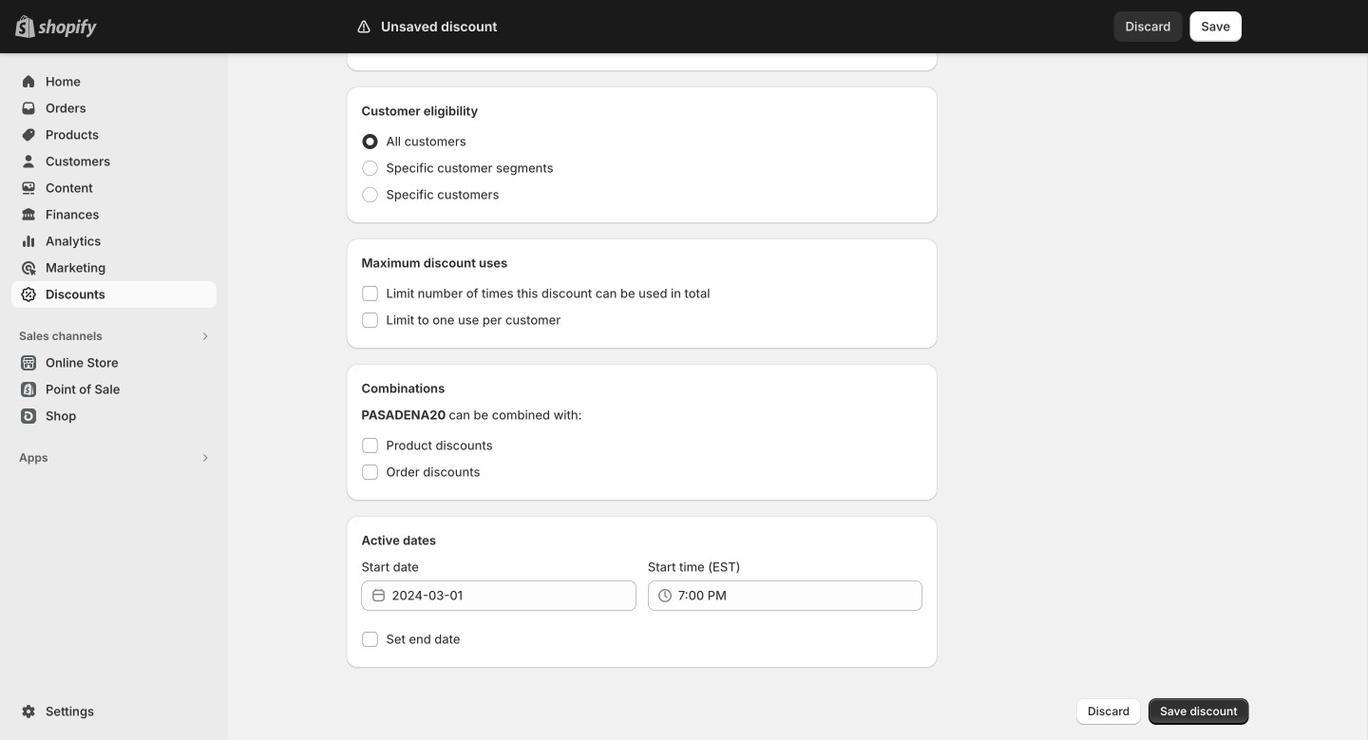 Task type: vqa. For each thing, say whether or not it's contained in the screenshot.
sixth row
no



Task type: locate. For each thing, give the bounding box(es) containing it.
Enter time text field
[[678, 580, 923, 611]]



Task type: describe. For each thing, give the bounding box(es) containing it.
YYYY-MM-DD text field
[[392, 580, 636, 611]]

shopify image
[[38, 19, 97, 38]]



